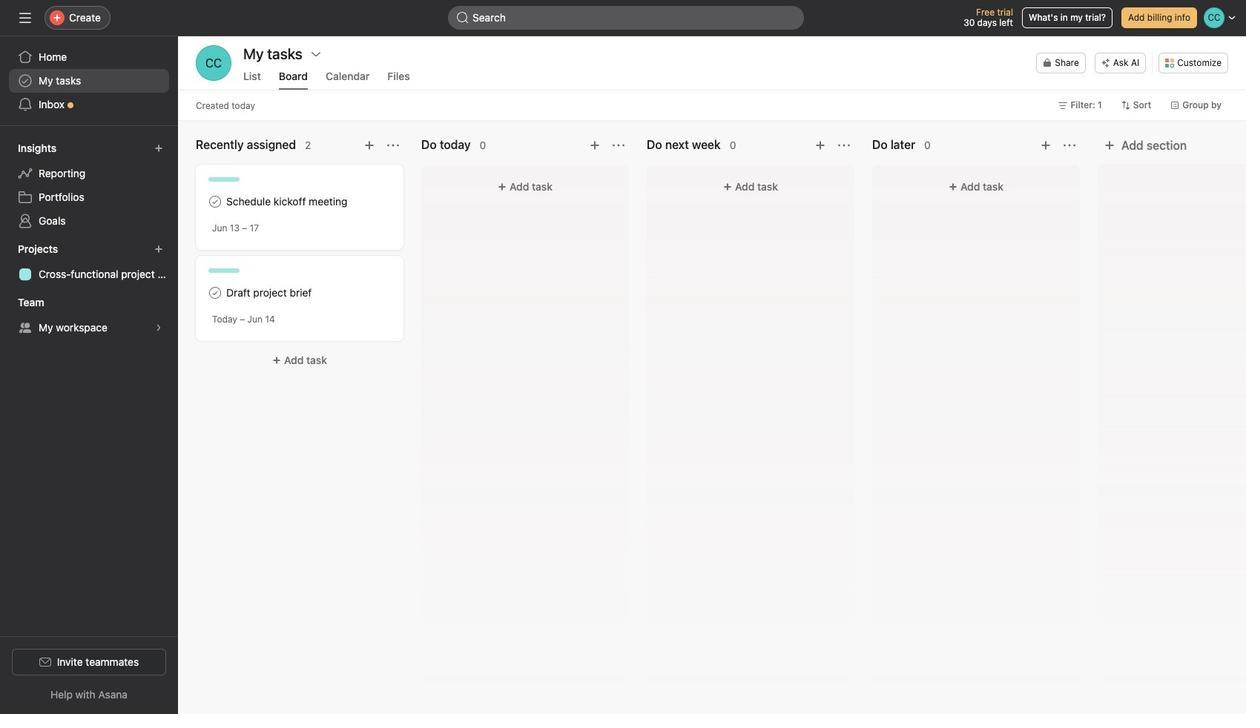 Task type: vqa. For each thing, say whether or not it's contained in the screenshot.
Close icon
no



Task type: describe. For each thing, give the bounding box(es) containing it.
add task image for second more section actions icon from the right
[[363, 139, 375, 151]]

new insights image
[[154, 144, 163, 153]]

Mark complete checkbox
[[206, 284, 224, 302]]

projects element
[[0, 236, 178, 289]]

mark complete image for mark complete option
[[206, 193, 224, 211]]

2 more section actions image from the left
[[838, 139, 850, 151]]

Mark complete checkbox
[[206, 193, 224, 211]]

add task image for 2nd more section actions image from right
[[589, 139, 601, 151]]

hide sidebar image
[[19, 12, 31, 24]]

1 more section actions image from the left
[[387, 139, 399, 151]]

add task image for 2nd more section actions icon from the left
[[814, 139, 826, 151]]



Task type: locate. For each thing, give the bounding box(es) containing it.
2 horizontal spatial add task image
[[814, 139, 826, 151]]

1 add task image from the left
[[363, 139, 375, 151]]

2 add task image from the left
[[589, 139, 601, 151]]

list box
[[448, 6, 804, 30]]

1 horizontal spatial more section actions image
[[838, 139, 850, 151]]

show options image
[[310, 48, 322, 60]]

teams element
[[0, 289, 178, 343]]

mark complete image for mark complete checkbox
[[206, 284, 224, 302]]

insights element
[[0, 135, 178, 236]]

1 mark complete image from the top
[[206, 193, 224, 211]]

1 more section actions image from the left
[[613, 139, 625, 151]]

0 vertical spatial mark complete image
[[206, 193, 224, 211]]

add task image
[[1040, 139, 1052, 151]]

see details, my workspace image
[[154, 323, 163, 332]]

0 horizontal spatial add task image
[[363, 139, 375, 151]]

global element
[[0, 36, 178, 125]]

isinverse image
[[457, 12, 469, 24]]

3 add task image from the left
[[814, 139, 826, 151]]

mark complete image
[[206, 193, 224, 211], [206, 284, 224, 302]]

more section actions image
[[613, 139, 625, 151], [1064, 139, 1076, 151]]

new project or portfolio image
[[154, 245, 163, 254]]

2 mark complete image from the top
[[206, 284, 224, 302]]

cc image
[[205, 45, 222, 81]]

1 vertical spatial mark complete image
[[206, 284, 224, 302]]

more section actions image
[[387, 139, 399, 151], [838, 139, 850, 151]]

2 more section actions image from the left
[[1064, 139, 1076, 151]]

1 horizontal spatial add task image
[[589, 139, 601, 151]]

1 horizontal spatial more section actions image
[[1064, 139, 1076, 151]]

0 horizontal spatial more section actions image
[[387, 139, 399, 151]]

0 horizontal spatial more section actions image
[[613, 139, 625, 151]]

add task image
[[363, 139, 375, 151], [589, 139, 601, 151], [814, 139, 826, 151]]



